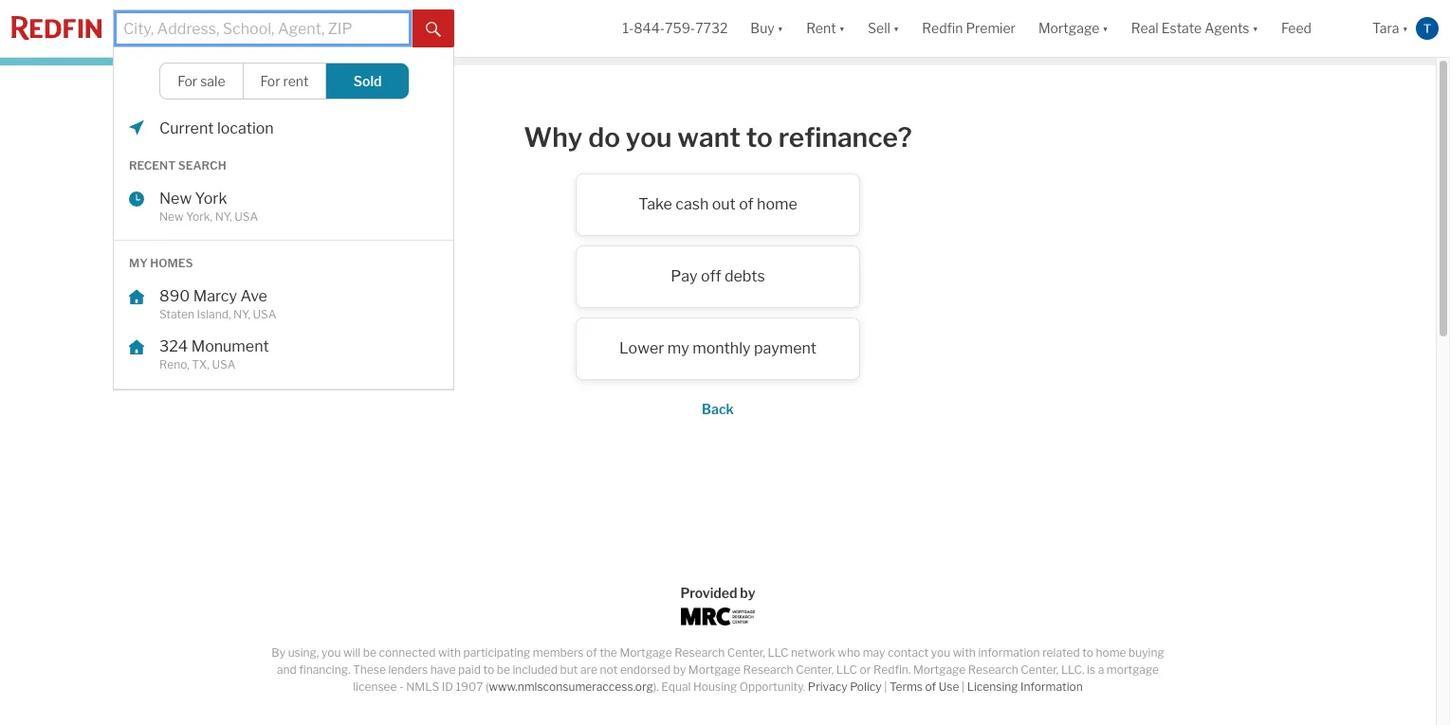 Task type: describe. For each thing, give the bounding box(es) containing it.
current location
[[159, 120, 274, 138]]

mortgage up 'housing'
[[688, 663, 741, 677]]

).
[[653, 680, 659, 694]]

844-
[[634, 20, 665, 36]]

participating
[[463, 646, 530, 660]]

2 new from the top
[[159, 209, 184, 223]]

included
[[513, 663, 558, 677]]

option group containing for sale
[[159, 63, 409, 100]]

and
[[277, 663, 297, 677]]

for sale
[[177, 73, 225, 89]]

terms of use link
[[890, 680, 959, 694]]

off
[[701, 267, 721, 285]]

why do you want to refinance? option group
[[339, 173, 1097, 380]]

mortgage inside dropdown button
[[1039, 20, 1100, 36]]

▾ for mortgage ▾
[[1103, 20, 1109, 36]]

related
[[1043, 646, 1080, 660]]

2 with from the left
[[953, 646, 976, 660]]

island,
[[197, 307, 231, 321]]

1 horizontal spatial by
[[740, 585, 756, 601]]

back
[[702, 401, 734, 417]]

usa inside 890 marcy ave staten island, ny, usa
[[253, 307, 277, 321]]

City, Address, School, Agent, ZIP search field
[[113, 9, 413, 47]]

1 | from the left
[[884, 680, 887, 694]]

home inside 'by using, you will be connected with participating members of the mortgage research center, llc network who may contact you with information related to home buying and financing. these lenders have paid to be included but are not endorsed by mortgage research center, llc or redfin. mortgage research center, llc. is a mortgage licensee - nmls id 1907 ('
[[1096, 646, 1126, 660]]

by using, you will be connected with participating members of the mortgage research center, llc network who may contact you with information related to home buying and financing. these lenders have paid to be included but are not endorsed by mortgage research center, llc or redfin. mortgage research center, llc. is a mortgage licensee - nmls id 1907 (
[[272, 646, 1165, 694]]

who
[[838, 646, 860, 660]]

rent ▾ button
[[806, 0, 845, 57]]

current
[[159, 120, 214, 138]]

890 marcy ave staten island, ny, usa
[[159, 287, 277, 321]]

▾ for rent ▾
[[839, 20, 845, 36]]

nmls
[[406, 680, 439, 694]]

1 horizontal spatial research
[[743, 663, 794, 677]]

new york link
[[159, 189, 396, 208]]

want
[[678, 121, 741, 154]]

my
[[129, 256, 148, 270]]

use
[[939, 680, 959, 694]]

0 horizontal spatial to
[[483, 663, 494, 677]]

by inside 'by using, you will be connected with participating members of the mortgage research center, llc network who may contact you with information related to home buying and financing. these lenders have paid to be included but are not endorsed by mortgage research center, llc or redfin. mortgage research center, llc. is a mortgage licensee - nmls id 1907 ('
[[673, 663, 686, 677]]

buy ▾ button
[[739, 0, 795, 57]]

to refinance?
[[746, 121, 912, 154]]

rent
[[283, 73, 309, 89]]

324 monument reno, tx, usa
[[159, 338, 269, 372]]

890 marcy ave link
[[159, 287, 396, 306]]

user photo image
[[1416, 17, 1439, 40]]

2 horizontal spatial you
[[931, 646, 951, 660]]

redfin premier
[[922, 20, 1016, 36]]

take cash out of home
[[639, 195, 797, 213]]

0 horizontal spatial research
[[675, 646, 725, 660]]

1 vertical spatial llc
[[836, 663, 857, 677]]

contact
[[888, 646, 929, 660]]

by
[[272, 646, 286, 660]]

opportunity.
[[740, 680, 806, 694]]

buy ▾
[[751, 20, 784, 36]]

you for will
[[322, 646, 341, 660]]

324 monument link
[[159, 338, 396, 357]]

mortgage ▾ button
[[1039, 0, 1109, 57]]

using,
[[288, 646, 319, 660]]

feed button
[[1270, 0, 1361, 57]]

redfin
[[922, 20, 963, 36]]

for for for sale
[[177, 73, 197, 89]]

the
[[600, 646, 617, 660]]

information
[[1021, 680, 1083, 694]]

members
[[533, 646, 584, 660]]

my
[[668, 339, 689, 357]]

sale
[[200, 73, 225, 89]]

financing.
[[299, 663, 350, 677]]

back button
[[702, 401, 734, 417]]

rent
[[806, 20, 836, 36]]

324
[[159, 338, 188, 356]]

real estate agents ▾ link
[[1131, 0, 1259, 57]]

york,
[[186, 209, 213, 223]]

licensing information link
[[967, 680, 1083, 694]]

ave
[[240, 287, 267, 305]]

agents
[[1205, 20, 1250, 36]]

is
[[1087, 663, 1096, 677]]

0 horizontal spatial center,
[[727, 646, 765, 660]]

home inside the why do you want to refinance? option group
[[757, 195, 797, 213]]

recent search
[[129, 158, 226, 173]]

1-
[[623, 20, 634, 36]]

debts
[[725, 267, 765, 285]]

For sale radio
[[160, 64, 243, 99]]

network
[[791, 646, 835, 660]]

will
[[343, 646, 361, 660]]

1 with from the left
[[438, 646, 461, 660]]

monthly
[[693, 339, 751, 357]]

you for want
[[626, 121, 672, 154]]

these
[[353, 663, 386, 677]]

of for members
[[586, 646, 597, 660]]

privacy
[[808, 680, 848, 694]]

2 horizontal spatial research
[[968, 663, 1018, 677]]

why
[[524, 121, 583, 154]]

feed
[[1281, 20, 1312, 36]]

licensing
[[967, 680, 1018, 694]]

www.nmlsconsumeraccess.org
[[489, 680, 653, 694]]

of for terms
[[925, 680, 936, 694]]

recent
[[129, 158, 176, 173]]



Task type: vqa. For each thing, say whether or not it's contained in the screenshot.
'Real Estate Agents ▾' link
yes



Task type: locate. For each thing, give the bounding box(es) containing it.
0 vertical spatial llc
[[768, 646, 789, 660]]

| right use
[[962, 680, 965, 694]]

marcy
[[193, 287, 237, 305]]

by up equal
[[673, 663, 686, 677]]

0 horizontal spatial you
[[322, 646, 341, 660]]

for left the rent
[[260, 73, 280, 89]]

have
[[430, 663, 456, 677]]

of inside the why do you want to refinance? option group
[[739, 195, 754, 213]]

mortgage ▾ button
[[1027, 0, 1120, 57]]

research up licensing
[[968, 663, 1018, 677]]

sell
[[868, 20, 891, 36]]

▾
[[777, 20, 784, 36], [839, 20, 845, 36], [893, 20, 900, 36], [1103, 20, 1109, 36], [1253, 20, 1259, 36], [1402, 20, 1409, 36]]

0 vertical spatial by
[[740, 585, 756, 601]]

1 vertical spatial home
[[1096, 646, 1126, 660]]

lower
[[619, 339, 664, 357]]

For rent radio
[[243, 64, 327, 99]]

2 ▾ from the left
[[839, 20, 845, 36]]

reno,
[[159, 358, 189, 372]]

1 horizontal spatial with
[[953, 646, 976, 660]]

connected
[[379, 646, 436, 660]]

pay
[[671, 267, 698, 285]]

by
[[740, 585, 756, 601], [673, 663, 686, 677]]

▾ for tara ▾
[[1402, 20, 1409, 36]]

1 vertical spatial usa
[[253, 307, 277, 321]]

0 vertical spatial usa
[[235, 209, 258, 223]]

1 horizontal spatial llc
[[836, 663, 857, 677]]

may
[[863, 646, 885, 660]]

1 horizontal spatial |
[[962, 680, 965, 694]]

2 | from the left
[[962, 680, 965, 694]]

sold
[[354, 73, 382, 89]]

1907
[[456, 680, 483, 694]]

mortgage
[[1107, 663, 1159, 677]]

usa down monument
[[212, 358, 236, 372]]

of left use
[[925, 680, 936, 694]]

mortgage left real
[[1039, 20, 1100, 36]]

to up is
[[1082, 646, 1094, 660]]

tara ▾
[[1373, 20, 1409, 36]]

provided by
[[680, 585, 756, 601]]

| down redfin. on the bottom of the page
[[884, 680, 887, 694]]

1 horizontal spatial ny,
[[233, 307, 250, 321]]

with up 'have'
[[438, 646, 461, 660]]

1 new from the top
[[159, 189, 192, 207]]

759-
[[665, 20, 695, 36]]

paid
[[458, 663, 481, 677]]

llc
[[768, 646, 789, 660], [836, 663, 857, 677]]

1 vertical spatial of
[[586, 646, 597, 660]]

2 for from the left
[[260, 73, 280, 89]]

mortgage ▾
[[1039, 20, 1109, 36]]

current location button
[[159, 119, 438, 139]]

home up a
[[1096, 646, 1126, 660]]

for rent
[[260, 73, 309, 89]]

for for for rent
[[260, 73, 280, 89]]

terms
[[890, 680, 923, 694]]

for inside for sale option
[[177, 73, 197, 89]]

1 vertical spatial ny,
[[233, 307, 250, 321]]

center, down network
[[796, 663, 834, 677]]

▾ left real
[[1103, 20, 1109, 36]]

be up these
[[363, 646, 377, 660]]

0 vertical spatial of
[[739, 195, 754, 213]]

be
[[363, 646, 377, 660], [497, 663, 510, 677]]

1 ▾ from the left
[[777, 20, 784, 36]]

you right contact
[[931, 646, 951, 660]]

www.nmlsconsumeraccess.org ). equal housing opportunity. privacy policy | terms of use | licensing information
[[489, 680, 1083, 694]]

home right the "out"
[[757, 195, 797, 213]]

do
[[588, 121, 620, 154]]

Sold radio
[[327, 64, 409, 99]]

you
[[626, 121, 672, 154], [322, 646, 341, 660], [931, 646, 951, 660]]

or
[[860, 663, 871, 677]]

mortgage up endorsed
[[620, 646, 672, 660]]

id
[[442, 680, 453, 694]]

equal
[[661, 680, 691, 694]]

▾ for sell ▾
[[893, 20, 900, 36]]

redfin premier button
[[911, 0, 1027, 57]]

option group
[[159, 63, 409, 100]]

for
[[177, 73, 197, 89], [260, 73, 280, 89]]

with up use
[[953, 646, 976, 660]]

▾ right agents
[[1253, 20, 1259, 36]]

1 vertical spatial by
[[673, 663, 686, 677]]

buy
[[751, 20, 775, 36]]

real estate agents ▾
[[1131, 20, 1259, 36]]

1 vertical spatial to
[[483, 663, 494, 677]]

home
[[757, 195, 797, 213], [1096, 646, 1126, 660]]

0 horizontal spatial home
[[757, 195, 797, 213]]

out
[[712, 195, 736, 213]]

▾ right tara
[[1402, 20, 1409, 36]]

location
[[217, 120, 274, 138]]

a
[[1098, 663, 1104, 677]]

0 horizontal spatial with
[[438, 646, 461, 660]]

privacy policy link
[[808, 680, 882, 694]]

1 horizontal spatial to
[[1082, 646, 1094, 660]]

for inside for rent radio
[[260, 73, 280, 89]]

staten
[[159, 307, 194, 321]]

0 vertical spatial to
[[1082, 646, 1094, 660]]

1 horizontal spatial be
[[497, 663, 510, 677]]

center, up 'opportunity.'
[[727, 646, 765, 660]]

of right the "out"
[[739, 195, 754, 213]]

2 horizontal spatial of
[[925, 680, 936, 694]]

tx,
[[192, 358, 209, 372]]

rent ▾ button
[[795, 0, 857, 57]]

for left the 'sale'
[[177, 73, 197, 89]]

usa down ave
[[253, 307, 277, 321]]

2 vertical spatial of
[[925, 680, 936, 694]]

0 horizontal spatial ny,
[[215, 209, 232, 223]]

usa inside 324 monument reno, tx, usa
[[212, 358, 236, 372]]

▾ right "buy"
[[777, 20, 784, 36]]

890
[[159, 287, 190, 305]]

1 vertical spatial new
[[159, 209, 184, 223]]

0 horizontal spatial of
[[586, 646, 597, 660]]

why do you want to refinance?
[[524, 121, 912, 154]]

|
[[884, 680, 887, 694], [962, 680, 965, 694]]

0 horizontal spatial by
[[673, 663, 686, 677]]

ny, inside new york new york, ny, usa
[[215, 209, 232, 223]]

payment
[[754, 339, 817, 357]]

not
[[600, 663, 618, 677]]

▾ right rent
[[839, 20, 845, 36]]

llc up 'opportunity.'
[[768, 646, 789, 660]]

sell ▾
[[868, 20, 900, 36]]

0 vertical spatial be
[[363, 646, 377, 660]]

sell ▾ button
[[868, 0, 900, 57]]

0 horizontal spatial be
[[363, 646, 377, 660]]

mortgage research center image
[[681, 608, 755, 626]]

1 horizontal spatial you
[[626, 121, 672, 154]]

0 vertical spatial new
[[159, 189, 192, 207]]

2 vertical spatial usa
[[212, 358, 236, 372]]

premier
[[966, 20, 1016, 36]]

7732
[[695, 20, 728, 36]]

be down participating
[[497, 663, 510, 677]]

research up 'opportunity.'
[[743, 663, 794, 677]]

ny, inside 890 marcy ave staten island, ny, usa
[[233, 307, 250, 321]]

new up york,
[[159, 189, 192, 207]]

submit search image
[[426, 22, 441, 37]]

usa inside new york new york, ny, usa
[[235, 209, 258, 223]]

search
[[178, 158, 226, 173]]

housing
[[693, 680, 737, 694]]

usa down new york link
[[235, 209, 258, 223]]

1 horizontal spatial for
[[260, 73, 280, 89]]

redfin.
[[873, 663, 911, 677]]

you up financing.
[[322, 646, 341, 660]]

lenders
[[388, 663, 428, 677]]

0 vertical spatial home
[[757, 195, 797, 213]]

2 horizontal spatial center,
[[1021, 663, 1059, 677]]

by up mortgage research center image
[[740, 585, 756, 601]]

▾ for buy ▾
[[777, 20, 784, 36]]

of
[[739, 195, 754, 213], [586, 646, 597, 660], [925, 680, 936, 694]]

▾ right sell
[[893, 20, 900, 36]]

0 horizontal spatial for
[[177, 73, 197, 89]]

take
[[639, 195, 672, 213]]

of left the
[[586, 646, 597, 660]]

mortgage up use
[[913, 663, 966, 677]]

1 horizontal spatial of
[[739, 195, 754, 213]]

1 horizontal spatial home
[[1096, 646, 1126, 660]]

of inside 'by using, you will be connected with participating members of the mortgage research center, llc network who may contact you with information related to home buying and financing. these lenders have paid to be included but are not endorsed by mortgage research center, llc or redfin. mortgage research center, llc. is a mortgage licensee - nmls id 1907 ('
[[586, 646, 597, 660]]

buying
[[1129, 646, 1165, 660]]

www.nmlsconsumeraccess.org link
[[489, 680, 653, 694]]

1 vertical spatial be
[[497, 663, 510, 677]]

policy
[[850, 680, 882, 694]]

-
[[399, 680, 404, 694]]

information
[[978, 646, 1040, 660]]

4 ▾ from the left
[[1103, 20, 1109, 36]]

1 for from the left
[[177, 73, 197, 89]]

center, up information
[[1021, 663, 1059, 677]]

ny, down york
[[215, 209, 232, 223]]

llc up the privacy policy link
[[836, 663, 857, 677]]

6 ▾ from the left
[[1402, 20, 1409, 36]]

new york new york, ny, usa
[[159, 189, 258, 223]]

research up 'housing'
[[675, 646, 725, 660]]

llc.
[[1061, 663, 1085, 677]]

0 horizontal spatial |
[[884, 680, 887, 694]]

my homes
[[129, 256, 193, 270]]

3 ▾ from the left
[[893, 20, 900, 36]]

new left york,
[[159, 209, 184, 223]]

to up (
[[483, 663, 494, 677]]

licensee
[[353, 680, 397, 694]]

0 horizontal spatial llc
[[768, 646, 789, 660]]

sell ▾ button
[[857, 0, 911, 57]]

you right do
[[626, 121, 672, 154]]

ny, down ave
[[233, 307, 250, 321]]

ny,
[[215, 209, 232, 223], [233, 307, 250, 321]]

research
[[675, 646, 725, 660], [743, 663, 794, 677], [968, 663, 1018, 677]]

to
[[1082, 646, 1094, 660], [483, 663, 494, 677]]

1 horizontal spatial center,
[[796, 663, 834, 677]]

0 vertical spatial ny,
[[215, 209, 232, 223]]

5 ▾ from the left
[[1253, 20, 1259, 36]]

york
[[195, 189, 227, 207]]

1-844-759-7732 link
[[623, 20, 728, 36]]

monument
[[191, 338, 269, 356]]



